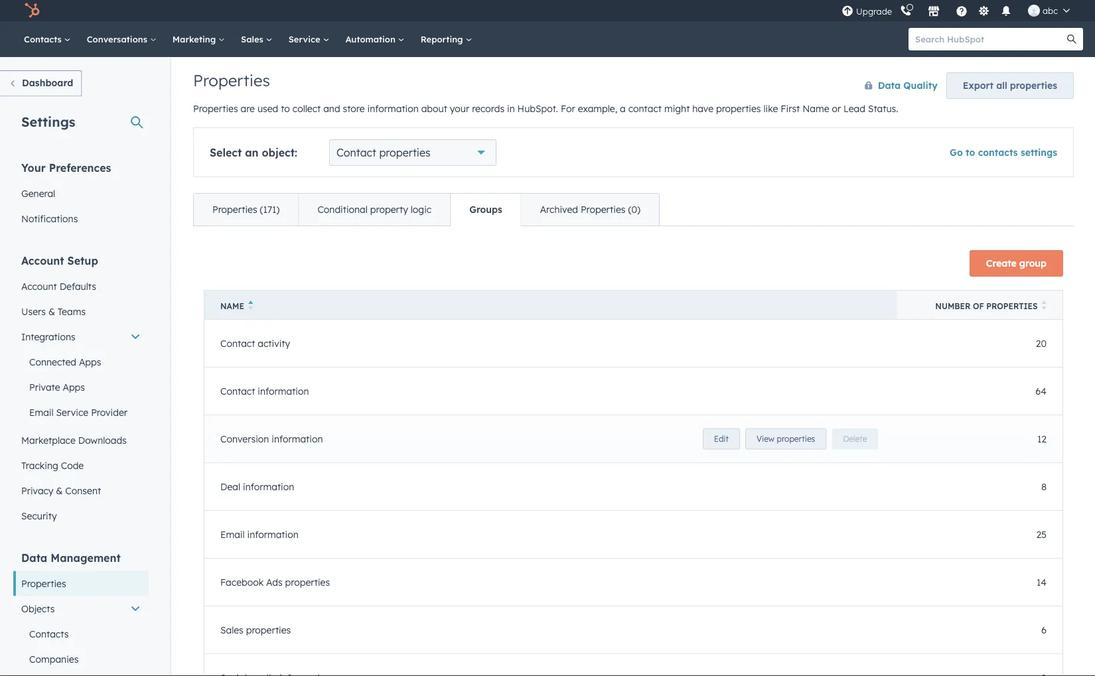 Task type: locate. For each thing, give the bounding box(es) containing it.
export all properties
[[963, 80, 1057, 91]]

properties link
[[13, 571, 149, 596]]

1 horizontal spatial &
[[56, 485, 63, 497]]

upgrade
[[856, 6, 892, 17]]

0 vertical spatial apps
[[79, 356, 101, 368]]

contact down the store
[[337, 146, 376, 159]]

Search HubSpot search field
[[909, 28, 1071, 50]]

ads
[[266, 577, 283, 588]]

connected apps
[[29, 356, 101, 368]]

conversion
[[220, 433, 269, 445]]

contact left activity
[[220, 338, 255, 349]]

information right the store
[[367, 103, 419, 115]]

help image
[[956, 6, 968, 18]]

account for account setup
[[21, 254, 64, 267]]

groups
[[469, 204, 502, 215]]

name left 'ascending sort. press to sort descending.' element
[[220, 301, 244, 311]]

service right sales link
[[289, 34, 323, 44]]

0 vertical spatial email
[[29, 407, 54, 418]]

1 horizontal spatial name
[[803, 103, 829, 115]]

1 vertical spatial name
[[220, 301, 244, 311]]

contacts link
[[16, 21, 79, 57], [13, 622, 149, 647]]

properties
[[193, 70, 270, 90], [193, 103, 238, 115], [212, 204, 257, 215], [581, 204, 626, 215], [21, 578, 66, 589]]

all
[[996, 80, 1007, 91]]

0 horizontal spatial &
[[48, 306, 55, 317]]

tab list containing properties (171)
[[193, 193, 660, 226]]

& for privacy
[[56, 485, 63, 497]]

properties left "(0)"
[[581, 204, 626, 215]]

service down private apps link
[[56, 407, 88, 418]]

select an object:
[[210, 146, 297, 159]]

0 vertical spatial &
[[48, 306, 55, 317]]

tab panel
[[193, 226, 1074, 676]]

contacts down hubspot link
[[24, 34, 64, 44]]

properties right the ads
[[285, 577, 330, 588]]

data up status.
[[878, 80, 901, 91]]

are
[[241, 103, 255, 115]]

1 horizontal spatial to
[[966, 147, 975, 158]]

1 vertical spatial contacts
[[29, 628, 69, 640]]

name left or
[[803, 103, 829, 115]]

menu containing abc
[[840, 0, 1079, 21]]

email down deal
[[220, 529, 245, 540]]

0 vertical spatial data
[[878, 80, 901, 91]]

facebook ads properties
[[220, 577, 330, 588]]

ascending sort. press to sort descending. element
[[248, 301, 253, 312]]

1 vertical spatial email
[[220, 529, 245, 540]]

connected apps link
[[13, 349, 149, 375]]

hubspot.
[[518, 103, 558, 115]]

dashboard
[[22, 77, 73, 89]]

data down the security
[[21, 551, 47, 565]]

first
[[781, 103, 800, 115]]

conditional property logic link
[[298, 194, 450, 226]]

tracking code
[[21, 460, 84, 471]]

sales inside sales link
[[241, 34, 266, 44]]

properties inside 'export all properties' button
[[1010, 80, 1057, 91]]

0 vertical spatial to
[[281, 103, 290, 115]]

notifications image
[[1000, 6, 1012, 18]]

security
[[21, 510, 57, 522]]

contact for contact activity
[[220, 338, 255, 349]]

sales link
[[233, 21, 281, 57]]

(171)
[[260, 204, 280, 215]]

groups link
[[450, 194, 521, 226]]

apps up email service provider
[[63, 381, 85, 393]]

contacts link up companies
[[13, 622, 149, 647]]

properties up objects on the bottom left
[[21, 578, 66, 589]]

select
[[210, 146, 242, 159]]

1 horizontal spatial data
[[878, 80, 901, 91]]

objects
[[21, 603, 55, 615]]

contacts link for "conversations" link
[[16, 21, 79, 57]]

export all properties button
[[946, 72, 1074, 99]]

properties down about
[[379, 146, 431, 159]]

to right the used
[[281, 103, 290, 115]]

property
[[370, 204, 408, 215]]

properties up are
[[193, 70, 270, 90]]

contacts
[[24, 34, 64, 44], [29, 628, 69, 640]]

14
[[1037, 577, 1047, 588]]

contact for contact information
[[220, 386, 255, 397]]

1 vertical spatial &
[[56, 485, 63, 497]]

1 vertical spatial to
[[966, 147, 975, 158]]

1 vertical spatial service
[[56, 407, 88, 418]]

data for data management
[[21, 551, 47, 565]]

calling icon button
[[895, 2, 917, 19]]

account up users
[[21, 280, 57, 292]]

1 vertical spatial contact
[[220, 338, 255, 349]]

properties
[[1010, 80, 1057, 91], [716, 103, 761, 115], [379, 146, 431, 159], [987, 301, 1038, 311], [285, 577, 330, 588], [246, 624, 291, 636]]

management
[[51, 551, 121, 565]]

account
[[21, 254, 64, 267], [21, 280, 57, 292]]

private apps
[[29, 381, 85, 393]]

privacy & consent
[[21, 485, 101, 497]]

0 vertical spatial name
[[803, 103, 829, 115]]

0 vertical spatial contact
[[337, 146, 376, 159]]

sales for sales properties
[[220, 624, 243, 636]]

for
[[561, 103, 575, 115]]

to right "go"
[[966, 147, 975, 158]]

properties inside data management element
[[21, 578, 66, 589]]

apps down integrations button
[[79, 356, 101, 368]]

collect
[[293, 103, 321, 115]]

1 vertical spatial contacts link
[[13, 622, 149, 647]]

2 vertical spatial contact
[[220, 386, 255, 397]]

account defaults
[[21, 280, 96, 292]]

data
[[878, 80, 901, 91], [21, 551, 47, 565]]

1 horizontal spatial service
[[289, 34, 323, 44]]

search button
[[1061, 28, 1083, 50]]

reporting link
[[413, 21, 480, 57]]

marketing
[[172, 34, 218, 44]]

your
[[21, 161, 46, 174]]

contacts link down hubspot link
[[16, 21, 79, 57]]

have
[[693, 103, 714, 115]]

contact for contact properties
[[337, 146, 376, 159]]

0 horizontal spatial email
[[29, 407, 54, 418]]

email inside account setup element
[[29, 407, 54, 418]]

press to sort. element
[[1042, 301, 1047, 312]]

properties right all
[[1010, 80, 1057, 91]]

& right users
[[48, 306, 55, 317]]

general link
[[13, 181, 149, 206]]

settings link
[[976, 4, 992, 18]]

2 account from the top
[[21, 280, 57, 292]]

1 vertical spatial account
[[21, 280, 57, 292]]

privacy & consent link
[[13, 478, 149, 503]]

marketplaces image
[[928, 6, 940, 18]]

contact up conversion on the left
[[220, 386, 255, 397]]

data management
[[21, 551, 121, 565]]

0 horizontal spatial service
[[56, 407, 88, 418]]

information for contact information
[[258, 386, 309, 397]]

properties down the ads
[[246, 624, 291, 636]]

users & teams link
[[13, 299, 149, 324]]

information right conversion on the left
[[272, 433, 323, 445]]

data inside button
[[878, 80, 901, 91]]

0 vertical spatial account
[[21, 254, 64, 267]]

archived properties (0) link
[[521, 194, 659, 226]]

consent
[[65, 485, 101, 497]]

sales right "marketing" link
[[241, 34, 266, 44]]

email for email service provider
[[29, 407, 54, 418]]

0 horizontal spatial name
[[220, 301, 244, 311]]

service inside account setup element
[[56, 407, 88, 418]]

1 vertical spatial apps
[[63, 381, 85, 393]]

information for deal information
[[243, 481, 294, 493]]

account defaults link
[[13, 274, 149, 299]]

1 account from the top
[[21, 254, 64, 267]]

& inside "link"
[[48, 306, 55, 317]]

contacts inside data management element
[[29, 628, 69, 640]]

archived properties (0)
[[540, 204, 641, 215]]

reporting
[[421, 34, 466, 44]]

archived
[[540, 204, 578, 215]]

tab list
[[193, 193, 660, 226]]

0 vertical spatial service
[[289, 34, 323, 44]]

information right deal
[[243, 481, 294, 493]]

account up account defaults
[[21, 254, 64, 267]]

8
[[1041, 481, 1047, 493]]

1 horizontal spatial email
[[220, 529, 245, 540]]

defaults
[[60, 280, 96, 292]]

& right privacy
[[56, 485, 63, 497]]

properties left press to sort. element
[[987, 301, 1038, 311]]

marketing link
[[164, 21, 233, 57]]

contact inside 'contact properties' popup button
[[337, 146, 376, 159]]

example,
[[578, 103, 617, 115]]

sales properties
[[220, 624, 291, 636]]

data for data quality
[[878, 80, 901, 91]]

information down activity
[[258, 386, 309, 397]]

contacts up companies
[[29, 628, 69, 640]]

menu
[[840, 0, 1079, 21]]

conversations link
[[79, 21, 164, 57]]

notifications
[[21, 213, 78, 224]]

25
[[1036, 529, 1047, 540]]

email
[[29, 407, 54, 418], [220, 529, 245, 540]]

general
[[21, 188, 55, 199]]

abc
[[1043, 5, 1058, 16]]

email down "private"
[[29, 407, 54, 418]]

information up the ads
[[247, 529, 299, 540]]

1 vertical spatial data
[[21, 551, 47, 565]]

0 vertical spatial sales
[[241, 34, 266, 44]]

1 vertical spatial sales
[[220, 624, 243, 636]]

objects button
[[13, 596, 149, 622]]

hubspot link
[[16, 3, 50, 19]]

sales down facebook
[[220, 624, 243, 636]]

& for users
[[48, 306, 55, 317]]

0 vertical spatial contacts link
[[16, 21, 79, 57]]

&
[[48, 306, 55, 317], [56, 485, 63, 497]]

conditional
[[318, 204, 368, 215]]

delete
[[1024, 445, 1048, 455]]

marketplace downloads
[[21, 434, 127, 446]]

service
[[289, 34, 323, 44], [56, 407, 88, 418]]

search image
[[1067, 35, 1077, 44]]

properties left are
[[193, 103, 238, 115]]

ascending sort. press to sort descending. image
[[248, 301, 253, 310]]

apps for private apps
[[63, 381, 85, 393]]

tab panel containing create group
[[193, 226, 1074, 676]]

& inside "link"
[[56, 485, 63, 497]]

0 horizontal spatial data
[[21, 551, 47, 565]]



Task type: vqa. For each thing, say whether or not it's contained in the screenshot.
UTC
no



Task type: describe. For each thing, give the bounding box(es) containing it.
quality
[[904, 80, 938, 91]]

data management element
[[13, 551, 149, 676]]

like
[[764, 103, 778, 115]]

connected
[[29, 356, 76, 368]]

12
[[1037, 433, 1047, 445]]

data quality
[[878, 80, 938, 91]]

teams
[[58, 306, 86, 317]]

contact properties button
[[329, 139, 497, 166]]

name inside button
[[220, 301, 244, 311]]

properties left (171)
[[212, 204, 257, 215]]

contact activity
[[220, 338, 290, 349]]

object:
[[262, 146, 297, 159]]

a
[[620, 103, 626, 115]]

information for email information
[[247, 529, 299, 540]]

integrations button
[[13, 324, 149, 349]]

marketplace downloads link
[[13, 428, 149, 453]]

number
[[936, 301, 971, 311]]

calling icon image
[[900, 5, 912, 17]]

deal information
[[220, 481, 294, 493]]

private apps link
[[13, 375, 149, 400]]

in
[[507, 103, 515, 115]]

security link
[[13, 503, 149, 529]]

tracking
[[21, 460, 58, 471]]

logic
[[411, 204, 432, 215]]

your preferences element
[[13, 160, 149, 231]]

properties inside number of properties button
[[987, 301, 1038, 311]]

automation
[[345, 34, 398, 44]]

tracking code link
[[13, 453, 149, 478]]

store
[[343, 103, 365, 115]]

contacts link for companies link
[[13, 622, 149, 647]]

properties are used to collect and store information about your records in hubspot. for example, a contact might have properties like first name or lead status.
[[193, 103, 898, 115]]

dashboard link
[[0, 70, 82, 97]]

information for conversion information
[[272, 433, 323, 445]]

service link
[[281, 21, 337, 57]]

setup
[[67, 254, 98, 267]]

0 horizontal spatial to
[[281, 103, 290, 115]]

hubspot image
[[24, 3, 40, 19]]

notifications button
[[995, 0, 1018, 21]]

abc button
[[1020, 0, 1078, 21]]

properties (171) link
[[194, 194, 298, 226]]

properties inside 'contact properties' popup button
[[379, 146, 431, 159]]

automation link
[[337, 21, 413, 57]]

email information
[[220, 529, 299, 540]]

(0)
[[628, 204, 641, 215]]

upgrade image
[[842, 6, 854, 18]]

settings
[[21, 113, 75, 130]]

properties (171)
[[212, 204, 280, 215]]

number of properties button
[[897, 290, 1063, 320]]

private
[[29, 381, 60, 393]]

delete button
[[1013, 439, 1060, 460]]

companies
[[29, 654, 79, 665]]

data quality button
[[851, 72, 939, 99]]

account setup
[[21, 254, 98, 267]]

your
[[450, 103, 469, 115]]

facebook
[[220, 577, 264, 588]]

provider
[[91, 407, 127, 418]]

settings image
[[978, 6, 990, 18]]

go to contacts settings button
[[950, 147, 1057, 158]]

help button
[[951, 0, 973, 21]]

preferences
[[49, 161, 111, 174]]

of
[[973, 301, 984, 311]]

create group button
[[970, 250, 1063, 277]]

account for account defaults
[[21, 280, 57, 292]]

or
[[832, 103, 841, 115]]

contact
[[628, 103, 662, 115]]

create
[[986, 258, 1017, 269]]

activity
[[258, 338, 290, 349]]

marketplace
[[21, 434, 76, 446]]

users
[[21, 306, 46, 317]]

lead
[[844, 103, 866, 115]]

conversion information
[[220, 433, 323, 445]]

export
[[963, 80, 994, 91]]

apps for connected apps
[[79, 356, 101, 368]]

companies link
[[13, 647, 149, 672]]

code
[[61, 460, 84, 471]]

contacts
[[978, 147, 1018, 158]]

might
[[664, 103, 690, 115]]

records
[[472, 103, 505, 115]]

sales for sales
[[241, 34, 266, 44]]

email service provider
[[29, 407, 127, 418]]

press to sort. image
[[1042, 301, 1047, 310]]

0 vertical spatial contacts
[[24, 34, 64, 44]]

number of properties
[[936, 301, 1038, 311]]

email service provider link
[[13, 400, 149, 425]]

name button
[[204, 290, 897, 320]]

properties left like
[[716, 103, 761, 115]]

go
[[950, 147, 963, 158]]

go to contacts settings
[[950, 147, 1057, 158]]

marketplaces button
[[920, 0, 948, 21]]

group
[[1020, 258, 1047, 269]]

gary orlando image
[[1028, 5, 1040, 17]]

email for email information
[[220, 529, 245, 540]]

integrations
[[21, 331, 75, 343]]

settings
[[1021, 147, 1057, 158]]

account setup element
[[13, 253, 149, 529]]

your preferences
[[21, 161, 111, 174]]



